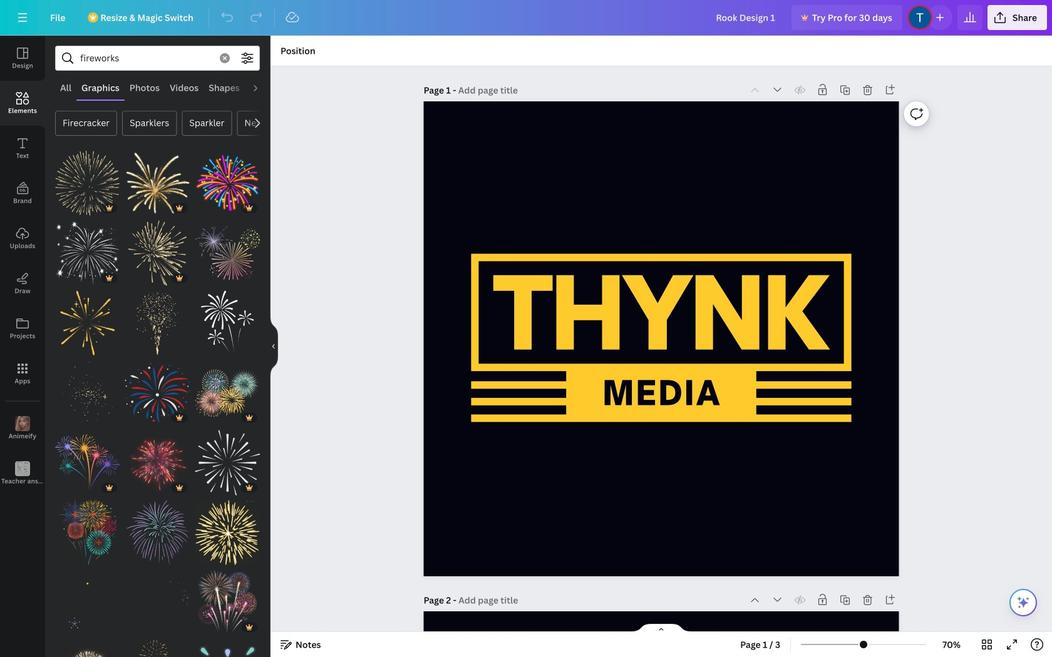 Task type: vqa. For each thing, say whether or not it's contained in the screenshot.
Red Firework Explosion Watercolor 'image'
yes



Task type: locate. For each thing, give the bounding box(es) containing it.
gradient firework image
[[125, 501, 190, 566]]

main menu bar
[[0, 0, 1052, 36]]

firework - new year element image
[[55, 431, 120, 496]]

0 vertical spatial firework explosion illustration image
[[55, 151, 120, 216]]

Page title text field
[[458, 84, 519, 96]]

Search elements search field
[[80, 46, 212, 70]]

detailed storybook indian festival fireworks image
[[55, 501, 120, 566]]

show pages image
[[631, 624, 692, 634]]

1 vertical spatial firework explosion illustration image
[[125, 221, 190, 286]]

canva assistant image
[[1016, 596, 1031, 611]]

1 horizontal spatial firework explosion illustration image
[[125, 221, 190, 286]]

neon fireworks image
[[195, 151, 260, 216]]

hide image
[[270, 317, 278, 377]]

group
[[55, 143, 120, 216], [125, 143, 190, 216], [195, 143, 260, 216], [55, 213, 120, 286], [125, 213, 190, 286], [195, 213, 260, 286], [195, 291, 260, 356], [125, 361, 190, 426], [195, 361, 260, 426], [55, 431, 120, 496], [125, 431, 190, 496], [195, 431, 260, 496], [195, 501, 260, 566], [55, 571, 120, 636], [125, 571, 190, 636], [195, 571, 260, 636], [195, 633, 260, 658], [55, 641, 120, 658], [125, 641, 190, 658]]

4th of july firework image
[[125, 361, 190, 426]]

fireworks image
[[55, 221, 120, 286], [195, 361, 260, 426]]

glowing gradient nye various hand drawn group firework image
[[195, 221, 260, 286]]

0 horizontal spatial fireworks image
[[55, 221, 120, 286]]

firework explosion illustration image
[[55, 151, 120, 216], [125, 221, 190, 286]]

watercolor fireworks explosion image
[[125, 151, 190, 216]]

1 horizontal spatial fireworks image
[[195, 361, 260, 426]]

0 horizontal spatial firework explosion illustration image
[[55, 151, 120, 216]]

side panel tab list
[[0, 36, 45, 497]]

red firework explosion watercolor image
[[125, 431, 190, 496]]



Task type: describe. For each thing, give the bounding box(es) containing it.
0 vertical spatial fireworks image
[[55, 221, 120, 286]]

firework image
[[125, 641, 190, 658]]

Page title text field
[[459, 594, 520, 607]]

burst contour fireworks firecracker explosion pattern image
[[195, 431, 260, 496]]

fireworks realistic isolated image
[[195, 571, 260, 636]]

Design title text field
[[706, 5, 787, 30]]

firework explosion watercolor image
[[55, 641, 120, 658]]

textured monoline new year fireworks & frame firework image
[[55, 291, 120, 356]]

1 vertical spatial fireworks image
[[195, 361, 260, 426]]

subtle handdrawn ganesh chaturthi firework explosion image
[[195, 501, 260, 566]]



